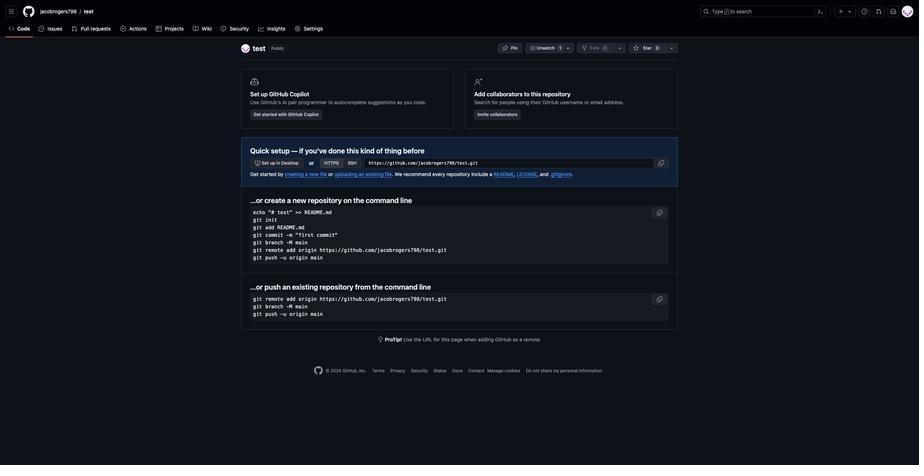 Task type: locate. For each thing, give the bounding box(es) containing it.
pin this repository to your profile image
[[503, 45, 509, 51]]

0 vertical spatial git pull request image
[[877, 9, 883, 14]]

play image
[[120, 26, 126, 32]]

copy to clipboard image
[[659, 160, 665, 166]]

issue opened image right code image
[[39, 26, 44, 32]]

see your forks of this repository image
[[617, 45, 623, 51]]

1 vertical spatial issue opened image
[[39, 26, 44, 32]]

repo forked image
[[582, 45, 588, 51]]

0 horizontal spatial git pull request image
[[71, 26, 77, 32]]

issue opened image right triangle down icon
[[862, 9, 868, 14]]

triangle down image
[[848, 9, 853, 14]]

1 horizontal spatial git pull request image
[[877, 9, 883, 14]]

Clone URL text field
[[365, 158, 655, 168]]

1 vertical spatial git pull request image
[[71, 26, 77, 32]]

0 vertical spatial issue opened image
[[862, 9, 868, 14]]

banner
[[0, 0, 920, 37]]

0 vertical spatial copy to clipboard image
[[657, 210, 663, 215]]

notifications image
[[891, 9, 897, 14]]

list
[[37, 6, 697, 17]]

1 vertical spatial copy to clipboard image
[[657, 296, 663, 302]]

git pull request image for leftmost issue opened icon
[[71, 26, 77, 32]]

copy to clipboard image
[[657, 210, 663, 215], [657, 296, 663, 302]]

eye image
[[530, 45, 536, 51]]

light bulb image
[[378, 337, 384, 342]]

code image
[[9, 26, 14, 32]]

git pull request image
[[877, 9, 883, 14], [71, 26, 77, 32]]

git pull request image for the right issue opened icon
[[877, 9, 883, 14]]

command palette image
[[818, 9, 824, 14]]

copilot image
[[250, 78, 259, 86]]

issue opened image
[[862, 9, 868, 14], [39, 26, 44, 32]]

homepage image
[[314, 366, 323, 375]]

0 users starred this repository element
[[654, 45, 662, 52]]

gear image
[[295, 26, 301, 32]]

person add image
[[475, 78, 483, 86]]

book image
[[193, 26, 199, 32]]



Task type: describe. For each thing, give the bounding box(es) containing it.
1 horizontal spatial issue opened image
[[862, 9, 868, 14]]

homepage image
[[23, 6, 34, 17]]

add this repository to a list image
[[669, 45, 675, 51]]

2 copy to clipboard image from the top
[[657, 296, 663, 302]]

graph image
[[258, 26, 264, 32]]

0 horizontal spatial issue opened image
[[39, 26, 44, 32]]

owner avatar image
[[241, 44, 250, 53]]

1 copy to clipboard image from the top
[[657, 210, 663, 215]]

table image
[[156, 26, 162, 32]]

star image
[[634, 45, 640, 51]]

desktop download image
[[255, 160, 261, 166]]

shield image
[[221, 26, 227, 32]]



Task type: vqa. For each thing, say whether or not it's contained in the screenshot.
screenshot
no



